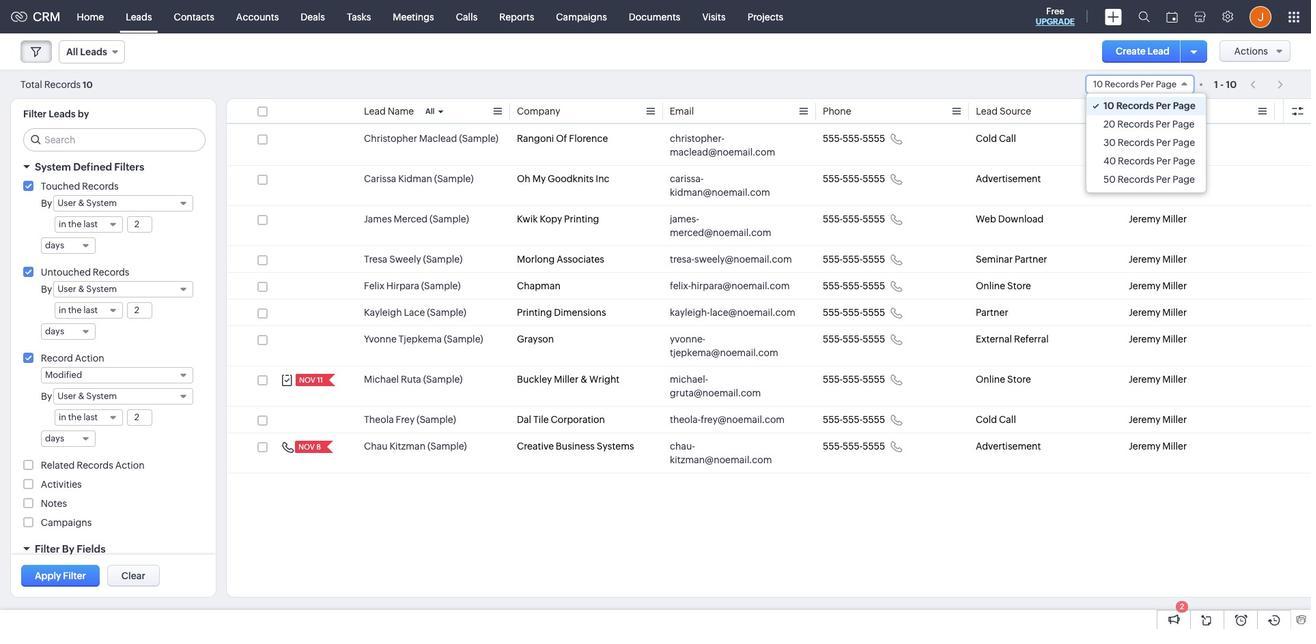 Task type: locate. For each thing, give the bounding box(es) containing it.
11
[[317, 376, 323, 385]]

2 jeremy from the top
[[1129, 174, 1161, 184]]

carissa kidman (sample) link
[[364, 172, 474, 186]]

filter for filter by fields
[[35, 544, 60, 555]]

3 jeremy miller from the top
[[1129, 214, 1188, 225]]

2 vertical spatial days field
[[41, 431, 96, 448]]

system down touched records
[[86, 198, 117, 208]]

10 up 20
[[1104, 100, 1115, 111]]

action
[[75, 353, 104, 364], [115, 460, 145, 471]]

0 vertical spatial 10 records per page
[[1094, 79, 1177, 90]]

0 vertical spatial filter
[[23, 109, 47, 120]]

7 jeremy miller from the top
[[1129, 334, 1188, 345]]

8 jeremy from the top
[[1129, 374, 1161, 385]]

records up 10 records per page option
[[1105, 79, 1139, 90]]

2 online store from the top
[[976, 374, 1032, 385]]

lead right create
[[1148, 46, 1170, 57]]

30 records per page option
[[1087, 134, 1206, 152]]

lead source
[[976, 106, 1032, 117]]

in the last field down untouched records
[[55, 303, 123, 319]]

1 vertical spatial last
[[83, 305, 98, 316]]

1 vertical spatial days
[[45, 327, 64, 337]]

row group containing christopher maclead (sample)
[[227, 126, 1312, 474]]

user down the touched
[[58, 198, 76, 208]]

3 in from the top
[[59, 413, 66, 423]]

10 records per page up 10 records per page option
[[1094, 79, 1177, 90]]

(sample) right kidman
[[434, 174, 474, 184]]

1 call from the top
[[1000, 133, 1017, 144]]

kayleigh-lace@noemail.com link
[[670, 306, 796, 320]]

filter for filter leads by
[[23, 109, 47, 120]]

User & System field
[[53, 195, 193, 212], [53, 281, 193, 298], [53, 389, 193, 405]]

miller for christopher- maclead@noemail.com
[[1163, 133, 1188, 144]]

1 vertical spatial user & system field
[[53, 281, 193, 298]]

7 555-555-5555 from the top
[[823, 334, 886, 345]]

1 cold call from the top
[[976, 133, 1017, 144]]

2 vertical spatial leads
[[49, 109, 76, 120]]

hirpara
[[387, 281, 419, 292]]

jeremy miller for michael- gruta@noemail.com
[[1129, 374, 1188, 385]]

phone
[[823, 106, 852, 117]]

list box
[[1087, 94, 1206, 193]]

& down modified
[[78, 391, 85, 402]]

-
[[1221, 79, 1225, 90]]

user & system field down modified field at left bottom
[[53, 389, 193, 405]]

(sample) up kayleigh lace (sample) link
[[421, 281, 461, 292]]

system defined filters
[[35, 161, 144, 173]]

leads
[[126, 11, 152, 22], [80, 46, 107, 57], [49, 109, 76, 120]]

0 vertical spatial action
[[75, 353, 104, 364]]

2 vertical spatial user & system
[[58, 391, 117, 402]]

2 vertical spatial in the last field
[[55, 410, 123, 426]]

6 jeremy miller from the top
[[1129, 307, 1188, 318]]

Modified field
[[41, 368, 193, 384]]

10 jeremy miller from the top
[[1129, 441, 1188, 452]]

None text field
[[128, 217, 152, 232], [128, 303, 152, 318], [128, 411, 152, 426], [128, 217, 152, 232], [128, 303, 152, 318], [128, 411, 152, 426]]

navigation
[[1244, 74, 1291, 94]]

all up total records 10
[[66, 46, 78, 57]]

3 555-555-5555 from the top
[[823, 214, 886, 225]]

tresa-sweely@noemail.com
[[670, 254, 792, 265]]

christopher maclead (sample)
[[364, 133, 499, 144]]

leads down home link
[[80, 46, 107, 57]]

user & system down untouched records
[[58, 284, 117, 294]]

1 in from the top
[[59, 219, 66, 230]]

6 5555 from the top
[[863, 307, 886, 318]]

1 online from the top
[[976, 281, 1006, 292]]

filter inside button
[[63, 571, 86, 582]]

2 days field from the top
[[41, 324, 96, 340]]

miller for chau- kitzman@noemail.com
[[1163, 441, 1188, 452]]

christopher
[[364, 133, 417, 144]]

2 user & system field from the top
[[53, 281, 193, 298]]

leads for filter leads by
[[49, 109, 76, 120]]

(sample) right the sweely
[[423, 254, 463, 265]]

user & system down modified
[[58, 391, 117, 402]]

create lead
[[1116, 46, 1170, 57]]

records down 30 records per page option
[[1119, 156, 1155, 167]]

0 vertical spatial cold call
[[976, 133, 1017, 144]]

leads right home
[[126, 11, 152, 22]]

5 jeremy from the top
[[1129, 281, 1161, 292]]

per up 40 records per page
[[1157, 137, 1171, 148]]

(sample) right 'tjepkema'
[[444, 334, 483, 345]]

2 vertical spatial user
[[58, 391, 76, 402]]

5 jeremy miller from the top
[[1129, 281, 1188, 292]]

nov 11 link
[[296, 374, 325, 387]]

user & system down touched records
[[58, 198, 117, 208]]

(sample) right kitzman
[[428, 441, 467, 452]]

1 jeremy from the top
[[1129, 133, 1161, 144]]

1 vertical spatial printing
[[517, 307, 552, 318]]

all up christopher maclead (sample)
[[426, 107, 435, 115]]

1 horizontal spatial all
[[426, 107, 435, 115]]

2 jeremy miller from the top
[[1129, 174, 1188, 184]]

page for 30 records per page option
[[1173, 137, 1196, 148]]

jeremy for michael- gruta@noemail.com
[[1129, 374, 1161, 385]]

0 vertical spatial advertisement
[[976, 174, 1042, 184]]

row group
[[227, 126, 1312, 474]]

2 in the last field from the top
[[55, 303, 123, 319]]

cold call for theola-frey@noemail.com
[[976, 415, 1017, 426]]

store
[[1008, 281, 1032, 292], [1008, 374, 1032, 385]]

per down 40 records per page
[[1157, 174, 1171, 185]]

nov 8
[[299, 443, 321, 452]]

store down seminar partner at right top
[[1008, 281, 1032, 292]]

1 vertical spatial call
[[1000, 415, 1017, 426]]

1 vertical spatial the
[[68, 305, 82, 316]]

last up related records action
[[83, 413, 98, 423]]

10 records per page
[[1094, 79, 1177, 90], [1104, 100, 1196, 111]]

free upgrade
[[1036, 6, 1075, 27]]

by left the fields
[[62, 544, 74, 555]]

2 in the last from the top
[[59, 305, 98, 316]]

in the last down touched records
[[59, 219, 98, 230]]

3 days from the top
[[45, 434, 64, 444]]

0 vertical spatial in the last
[[59, 219, 98, 230]]

1 vertical spatial user
[[58, 284, 76, 294]]

10 records per page inside field
[[1094, 79, 1177, 90]]

system inside dropdown button
[[35, 161, 71, 173]]

records down 40 records per page option
[[1118, 174, 1155, 185]]

0 vertical spatial in
[[59, 219, 66, 230]]

10 records per page option
[[1087, 97, 1206, 115]]

system down untouched records
[[86, 284, 117, 294]]

dal
[[517, 415, 532, 426]]

nov left 11
[[299, 376, 316, 385]]

felix
[[364, 281, 385, 292]]

days up record
[[45, 327, 64, 337]]

(sample) for michael ruta (sample)
[[423, 374, 463, 385]]

9 jeremy from the top
[[1129, 415, 1161, 426]]

accounts
[[236, 11, 279, 22]]

rangoni of florence
[[517, 133, 608, 144]]

1 horizontal spatial action
[[115, 460, 145, 471]]

page inside option
[[1174, 156, 1196, 167]]

1 cold from the top
[[976, 133, 998, 144]]

1 vertical spatial leads
[[80, 46, 107, 57]]

last down untouched records
[[83, 305, 98, 316]]

partner right seminar
[[1015, 254, 1048, 265]]

5555 for carissa- kidman@noemail.com
[[863, 174, 886, 184]]

online store down external referral
[[976, 374, 1032, 385]]

christopher maclead (sample) link
[[364, 132, 499, 146]]

per inside option
[[1157, 156, 1172, 167]]

(sample) for theola frey (sample)
[[417, 415, 456, 426]]

system
[[35, 161, 71, 173], [86, 198, 117, 208], [86, 284, 117, 294], [86, 391, 117, 402]]

per for 40 records per page option
[[1157, 156, 1172, 167]]

kopy
[[540, 214, 562, 225]]

days field up related
[[41, 431, 96, 448]]

10 555-555-5555 from the top
[[823, 441, 886, 452]]

maclead@noemail.com
[[670, 147, 776, 158]]

call for theola-frey@noemail.com
[[1000, 415, 1017, 426]]

filter down total
[[23, 109, 47, 120]]

filter inside dropdown button
[[35, 544, 60, 555]]

7 jeremy from the top
[[1129, 334, 1161, 345]]

1 jeremy miller from the top
[[1129, 133, 1188, 144]]

0 vertical spatial days
[[45, 240, 64, 251]]

sweely
[[390, 254, 421, 265]]

10 jeremy from the top
[[1129, 441, 1161, 452]]

days field up untouched
[[41, 238, 96, 254]]

records up the 20 records per page option
[[1117, 100, 1154, 111]]

calls link
[[445, 0, 489, 33]]

modified
[[45, 370, 82, 381]]

campaigns down 'notes'
[[41, 518, 92, 529]]

1 days field from the top
[[41, 238, 96, 254]]

2 555-555-5555 from the top
[[823, 174, 886, 184]]

record action
[[41, 353, 104, 364]]

2 cold from the top
[[976, 415, 998, 426]]

cold for theola-frey@noemail.com
[[976, 415, 998, 426]]

2 vertical spatial the
[[68, 413, 82, 423]]

0 vertical spatial online
[[976, 281, 1006, 292]]

system up the touched
[[35, 161, 71, 173]]

jeremy miller for carissa- kidman@noemail.com
[[1129, 174, 1188, 184]]

1 vertical spatial cold
[[976, 415, 998, 426]]

5555 for theola-frey@noemail.com
[[863, 415, 886, 426]]

1 vertical spatial nov
[[299, 443, 315, 452]]

online down seminar
[[976, 281, 1006, 292]]

1 last from the top
[[83, 219, 98, 230]]

system for the user & system field associated with untouched records
[[86, 284, 117, 294]]

filter up apply
[[35, 544, 60, 555]]

0 vertical spatial call
[[1000, 133, 1017, 144]]

printing up the grayson
[[517, 307, 552, 318]]

1 in the last from the top
[[59, 219, 98, 230]]

jeremy for james- merced@noemail.com
[[1129, 214, 1161, 225]]

0 vertical spatial partner
[[1015, 254, 1048, 265]]

1 online store from the top
[[976, 281, 1032, 292]]

records inside the 50 records per page option
[[1118, 174, 1155, 185]]

2 vertical spatial last
[[83, 413, 98, 423]]

2 5555 from the top
[[863, 174, 886, 184]]

clear
[[121, 571, 145, 582]]

2 the from the top
[[68, 305, 82, 316]]

1 in the last field from the top
[[55, 217, 123, 233]]

1 user & system from the top
[[58, 198, 117, 208]]

2 online from the top
[[976, 374, 1006, 385]]

days for untouched records
[[45, 327, 64, 337]]

2 vertical spatial days
[[45, 434, 64, 444]]

leads inside the "all leads" field
[[80, 46, 107, 57]]

1
[[1215, 79, 1219, 90]]

1 vertical spatial cold call
[[976, 415, 1017, 426]]

10 inside 10 records per page option
[[1104, 100, 1115, 111]]

campaigns right reports link on the top left
[[556, 11, 607, 22]]

1 vertical spatial campaigns
[[41, 518, 92, 529]]

0 vertical spatial all
[[66, 46, 78, 57]]

lead left 'name' on the top left of page
[[364, 106, 386, 117]]

1 horizontal spatial printing
[[564, 214, 600, 225]]

1 vertical spatial in the last
[[59, 305, 98, 316]]

yvonne-
[[670, 334, 706, 345]]

in down untouched
[[59, 305, 66, 316]]

4 jeremy from the top
[[1129, 254, 1161, 265]]

(sample) right merced at the top left of the page
[[430, 214, 469, 225]]

1 vertical spatial online store
[[976, 374, 1032, 385]]

per down 30 records per page
[[1157, 156, 1172, 167]]

upgrade
[[1036, 17, 1075, 27]]

chau-
[[670, 441, 695, 452]]

reports
[[500, 11, 534, 22]]

creative business systems
[[517, 441, 634, 452]]

per
[[1141, 79, 1155, 90], [1157, 100, 1172, 111], [1156, 119, 1171, 130], [1157, 137, 1171, 148], [1157, 156, 1172, 167], [1157, 174, 1171, 185]]

theola-frey@noemail.com link
[[670, 413, 785, 427]]

nov left 8
[[299, 443, 315, 452]]

by
[[41, 198, 52, 209], [41, 284, 52, 295], [41, 391, 52, 402], [62, 544, 74, 555]]

1 vertical spatial days field
[[41, 324, 96, 340]]

contacts link
[[163, 0, 225, 33]]

5555 for yvonne- tjepkema@noemail.com
[[863, 334, 886, 345]]

(sample) for yvonne tjepkema (sample)
[[444, 334, 483, 345]]

apply filter
[[35, 571, 86, 582]]

10
[[1227, 79, 1237, 90], [1094, 79, 1104, 90], [83, 80, 93, 90], [1104, 100, 1115, 111]]

create menu image
[[1105, 9, 1123, 25]]

5555
[[863, 133, 886, 144], [863, 174, 886, 184], [863, 214, 886, 225], [863, 254, 886, 265], [863, 281, 886, 292], [863, 307, 886, 318], [863, 334, 886, 345], [863, 374, 886, 385], [863, 415, 886, 426], [863, 441, 886, 452]]

user & system for untouched
[[58, 284, 117, 294]]

9 5555 from the top
[[863, 415, 886, 426]]

store for felix-hirpara@noemail.com
[[1008, 281, 1032, 292]]

7 5555 from the top
[[863, 334, 886, 345]]

buckley miller & wright
[[517, 374, 620, 385]]

lead for lead name
[[364, 106, 386, 117]]

555-555-5555
[[823, 133, 886, 144], [823, 174, 886, 184], [823, 214, 886, 225], [823, 254, 886, 265], [823, 281, 886, 292], [823, 307, 886, 318], [823, 334, 886, 345], [823, 374, 886, 385], [823, 415, 886, 426], [823, 441, 886, 452]]

the down touched records
[[68, 219, 82, 230]]

0 vertical spatial last
[[83, 219, 98, 230]]

days field up record action
[[41, 324, 96, 340]]

4 jeremy miller from the top
[[1129, 254, 1188, 265]]

5 5555 from the top
[[863, 281, 886, 292]]

2 in from the top
[[59, 305, 66, 316]]

1 vertical spatial store
[[1008, 374, 1032, 385]]

miller for james- merced@noemail.com
[[1163, 214, 1188, 225]]

create menu element
[[1097, 0, 1131, 33]]

home
[[77, 11, 104, 22]]

chau- kitzman@noemail.com link
[[670, 440, 796, 467]]

in down the touched
[[59, 219, 66, 230]]

system down modified field at left bottom
[[86, 391, 117, 402]]

systems
[[597, 441, 634, 452]]

1 advertisement from the top
[[976, 174, 1042, 184]]

5555 for tresa-sweely@noemail.com
[[863, 254, 886, 265]]

(sample) right ruta
[[423, 374, 463, 385]]

0 vertical spatial campaigns
[[556, 11, 607, 22]]

10 up 10 records per page option
[[1094, 79, 1104, 90]]

1 vertical spatial 10 records per page
[[1104, 100, 1196, 111]]

yvonne- tjepkema@noemail.com
[[670, 334, 779, 359]]

1 5555 from the top
[[863, 133, 886, 144]]

3 user & system from the top
[[58, 391, 117, 402]]

records down 10 records per page option
[[1118, 119, 1155, 130]]

2 vertical spatial filter
[[63, 571, 86, 582]]

50
[[1104, 174, 1116, 185]]

1 user & system field from the top
[[53, 195, 193, 212]]

online down external
[[976, 374, 1006, 385]]

6 jeremy from the top
[[1129, 307, 1161, 318]]

last for touched
[[83, 219, 98, 230]]

2 vertical spatial in
[[59, 413, 66, 423]]

4 555-555-5555 from the top
[[823, 254, 886, 265]]

3 jeremy from the top
[[1129, 214, 1161, 225]]

20 records per page option
[[1087, 115, 1206, 134]]

5 555-555-5555 from the top
[[823, 281, 886, 292]]

page
[[1156, 79, 1177, 90], [1174, 100, 1196, 111], [1173, 119, 1195, 130], [1173, 137, 1196, 148], [1174, 156, 1196, 167], [1173, 174, 1196, 185]]

home link
[[66, 0, 115, 33]]

user & system for touched
[[58, 198, 117, 208]]

the down modified
[[68, 413, 82, 423]]

lead up the 20 records per page
[[1129, 106, 1151, 117]]

lead for lead source
[[976, 106, 998, 117]]

2 last from the top
[[83, 305, 98, 316]]

filter right apply
[[63, 571, 86, 582]]

create lead button
[[1103, 40, 1184, 63]]

555-555-5555 for tresa-sweely@noemail.com
[[823, 254, 886, 265]]

days up untouched
[[45, 240, 64, 251]]

kwik
[[517, 214, 538, 225]]

5555 for felix-hirpara@noemail.com
[[863, 281, 886, 292]]

lead for lead owner
[[1129, 106, 1151, 117]]

all inside field
[[66, 46, 78, 57]]

by down the touched
[[41, 198, 52, 209]]

system for third the user & system field
[[86, 391, 117, 402]]

search image
[[1139, 11, 1151, 23]]

online for michael- gruta@noemail.com
[[976, 374, 1006, 385]]

partner up external
[[976, 307, 1009, 318]]

maclead
[[419, 133, 457, 144]]

0 horizontal spatial action
[[75, 353, 104, 364]]

1 horizontal spatial campaigns
[[556, 11, 607, 22]]

0 vertical spatial nov
[[299, 376, 316, 385]]

9 555-555-5555 from the top
[[823, 415, 886, 426]]

0 horizontal spatial all
[[66, 46, 78, 57]]

carissa- kidman@noemail.com link
[[670, 172, 796, 200]]

by down modified
[[41, 391, 52, 402]]

5555 for kayleigh-lace@noemail.com
[[863, 307, 886, 318]]

1 user from the top
[[58, 198, 76, 208]]

last
[[83, 219, 98, 230], [83, 305, 98, 316], [83, 413, 98, 423]]

visits link
[[692, 0, 737, 33]]

tasks link
[[336, 0, 382, 33]]

(sample) right frey
[[417, 415, 456, 426]]

system for the user & system field associated with touched records
[[86, 198, 117, 208]]

user down modified
[[58, 391, 76, 402]]

merced
[[394, 214, 428, 225]]

miller for tresa-sweely@noemail.com
[[1163, 254, 1188, 265]]

9 jeremy miller from the top
[[1129, 415, 1188, 426]]

8 jeremy miller from the top
[[1129, 374, 1188, 385]]

0 vertical spatial user & system field
[[53, 195, 193, 212]]

50 records per page
[[1104, 174, 1196, 185]]

8 555-555-5555 from the top
[[823, 374, 886, 385]]

1 vertical spatial advertisement
[[976, 441, 1042, 452]]

1 vertical spatial filter
[[35, 544, 60, 555]]

lace
[[404, 307, 425, 318]]

1 horizontal spatial partner
[[1015, 254, 1048, 265]]

2 cold call from the top
[[976, 415, 1017, 426]]

8 5555 from the top
[[863, 374, 886, 385]]

user & system field for touched records
[[53, 195, 193, 212]]

0 vertical spatial user & system
[[58, 198, 117, 208]]

0 vertical spatial store
[[1008, 281, 1032, 292]]

4 5555 from the top
[[863, 254, 886, 265]]

leads link
[[115, 0, 163, 33]]

in the last field up related records action
[[55, 410, 123, 426]]

2 vertical spatial in the last
[[59, 413, 98, 423]]

last down touched records
[[83, 219, 98, 230]]

page for 10 records per page option
[[1174, 100, 1196, 111]]

Search text field
[[24, 129, 205, 151]]

0 vertical spatial in the last field
[[55, 217, 123, 233]]

3 user & system field from the top
[[53, 389, 193, 405]]

referral
[[1015, 334, 1049, 345]]

by inside dropdown button
[[62, 544, 74, 555]]

2 advertisement from the top
[[976, 441, 1042, 452]]

in the last down modified
[[59, 413, 98, 423]]

inc
[[596, 174, 610, 184]]

2 vertical spatial user & system field
[[53, 389, 193, 405]]

call
[[1000, 133, 1017, 144], [1000, 415, 1017, 426]]

untouched records
[[41, 267, 129, 278]]

in the last field
[[55, 217, 123, 233], [55, 303, 123, 319], [55, 410, 123, 426]]

0 vertical spatial leads
[[126, 11, 152, 22]]

0 vertical spatial days field
[[41, 238, 96, 254]]

2 call from the top
[[1000, 415, 1017, 426]]

1 vertical spatial user & system
[[58, 284, 117, 294]]

records down the 20 records per page option
[[1118, 137, 1155, 148]]

555-555-5555 for michael- gruta@noemail.com
[[823, 374, 886, 385]]

2 store from the top
[[1008, 374, 1032, 385]]

in the last
[[59, 219, 98, 230], [59, 305, 98, 316], [59, 413, 98, 423]]

&
[[78, 198, 85, 208], [78, 284, 85, 294], [581, 374, 588, 385], [78, 391, 85, 402]]

printing right kopy
[[564, 214, 600, 225]]

1 vertical spatial all
[[426, 107, 435, 115]]

store for michael- gruta@noemail.com
[[1008, 374, 1032, 385]]

online store down seminar partner at right top
[[976, 281, 1032, 292]]

1 vertical spatial online
[[976, 374, 1006, 385]]

records inside 10 records per page field
[[1105, 79, 1139, 90]]

0 vertical spatial online store
[[976, 281, 1032, 292]]

1 horizontal spatial leads
[[80, 46, 107, 57]]

per up 10 records per page option
[[1141, 79, 1155, 90]]

10 up by
[[83, 80, 93, 90]]

10 5555 from the top
[[863, 441, 886, 452]]

0 vertical spatial the
[[68, 219, 82, 230]]

user down untouched
[[58, 284, 76, 294]]

per down owner
[[1156, 119, 1171, 130]]

0 vertical spatial cold
[[976, 133, 998, 144]]

(sample) for kayleigh lace (sample)
[[427, 307, 467, 318]]

last for untouched
[[83, 305, 98, 316]]

free
[[1047, 6, 1065, 16]]

40
[[1104, 156, 1117, 167]]

kayleigh lace (sample) link
[[364, 306, 467, 320]]

days up related
[[45, 434, 64, 444]]

campaigns
[[556, 11, 607, 22], [41, 518, 92, 529]]

10 records per page up the 20 records per page
[[1104, 100, 1196, 111]]

(sample) right lace
[[427, 307, 467, 318]]

user & system field down filters
[[53, 195, 193, 212]]

miller for kayleigh-lace@noemail.com
[[1163, 307, 1188, 318]]

all
[[66, 46, 78, 57], [426, 107, 435, 115]]

cold for christopher- maclead@noemail.com
[[976, 133, 998, 144]]

name
[[388, 106, 414, 117]]

days field
[[41, 238, 96, 254], [41, 324, 96, 340], [41, 431, 96, 448]]

search element
[[1131, 0, 1159, 33]]

store down external referral
[[1008, 374, 1032, 385]]

in the last down untouched records
[[59, 305, 98, 316]]

10 Records Per Page field
[[1086, 75, 1195, 94]]

the down untouched
[[68, 305, 82, 316]]

in down modified
[[59, 413, 66, 423]]

2 user from the top
[[58, 284, 76, 294]]

0 vertical spatial user
[[58, 198, 76, 208]]

campaigns link
[[545, 0, 618, 33]]

555-555-5555 for chau- kitzman@noemail.com
[[823, 441, 886, 452]]

the for untouched
[[68, 305, 82, 316]]

leads left by
[[49, 109, 76, 120]]

0 horizontal spatial leads
[[49, 109, 76, 120]]

jeremy for theola-frey@noemail.com
[[1129, 415, 1161, 426]]

1 vertical spatial in the last field
[[55, 303, 123, 319]]

1 vertical spatial in
[[59, 305, 66, 316]]

in the last for untouched
[[59, 305, 98, 316]]

1 the from the top
[[68, 219, 82, 230]]

records inside 40 records per page option
[[1119, 156, 1155, 167]]

(sample) right "maclead"
[[459, 133, 499, 144]]

2 days from the top
[[45, 327, 64, 337]]

1 555-555-5555 from the top
[[823, 133, 886, 144]]

documents link
[[618, 0, 692, 33]]

in the last field down touched records
[[55, 217, 123, 233]]

6 555-555-5555 from the top
[[823, 307, 886, 318]]

jeremy for felix-hirpara@noemail.com
[[1129, 281, 1161, 292]]

2 user & system from the top
[[58, 284, 117, 294]]

call for christopher- maclead@noemail.com
[[1000, 133, 1017, 144]]

nov inside 'link'
[[299, 376, 316, 385]]

rangoni
[[517, 133, 554, 144]]

1 store from the top
[[1008, 281, 1032, 292]]

user & system field down untouched records
[[53, 281, 193, 298]]

1 vertical spatial partner
[[976, 307, 1009, 318]]

per up the 20 records per page
[[1157, 100, 1172, 111]]

3 5555 from the top
[[863, 214, 886, 225]]

2 horizontal spatial leads
[[126, 11, 152, 22]]

miller for felix-hirpara@noemail.com
[[1163, 281, 1188, 292]]

contacts
[[174, 11, 214, 22]]

1 days from the top
[[45, 240, 64, 251]]

lead left the source
[[976, 106, 998, 117]]



Task type: vqa. For each thing, say whether or not it's contained in the screenshot.


Task type: describe. For each thing, give the bounding box(es) containing it.
8
[[316, 443, 321, 452]]

lead name
[[364, 106, 414, 117]]

days field for touched
[[41, 238, 96, 254]]

50 records per page option
[[1087, 171, 1206, 189]]

james
[[364, 214, 392, 225]]

actions
[[1235, 46, 1269, 57]]

filter by fields button
[[11, 538, 216, 562]]

10 records per page inside option
[[1104, 100, 1196, 111]]

seminar
[[976, 254, 1013, 265]]

3 last from the top
[[83, 413, 98, 423]]

cold call for christopher- maclead@noemail.com
[[976, 133, 1017, 144]]

nov for michael
[[299, 376, 316, 385]]

& down touched records
[[78, 198, 85, 208]]

page for 40 records per page option
[[1174, 156, 1196, 167]]

jeremy miller for tresa-sweely@noemail.com
[[1129, 254, 1188, 265]]

in for untouched
[[59, 305, 66, 316]]

555-555-5555 for theola-frey@noemail.com
[[823, 415, 886, 426]]

40 records per page option
[[1087, 152, 1206, 171]]

tresa sweely (sample)
[[364, 254, 463, 265]]

list box containing 10 records per page
[[1087, 94, 1206, 193]]

(sample) for james merced (sample)
[[430, 214, 469, 225]]

miller for carissa- kidman@noemail.com
[[1163, 174, 1188, 184]]

theola
[[364, 415, 394, 426]]

online for felix-hirpara@noemail.com
[[976, 281, 1006, 292]]

business
[[556, 441, 595, 452]]

visits
[[703, 11, 726, 22]]

0 horizontal spatial campaigns
[[41, 518, 92, 529]]

jeremy miller for yvonne- tjepkema@noemail.com
[[1129, 334, 1188, 345]]

michael- gruta@noemail.com link
[[670, 373, 796, 400]]

kayleigh
[[364, 307, 402, 318]]

records inside 30 records per page option
[[1118, 137, 1155, 148]]

in the last field for touched
[[55, 217, 123, 233]]

yvonne
[[364, 334, 397, 345]]

lead inside button
[[1148, 46, 1170, 57]]

documents
[[629, 11, 681, 22]]

oh my goodknits inc
[[517, 174, 610, 184]]

30
[[1104, 137, 1116, 148]]

untouched
[[41, 267, 91, 278]]

555-555-5555 for kayleigh-lace@noemail.com
[[823, 307, 886, 318]]

carissa- kidman@noemail.com
[[670, 174, 771, 198]]

wright
[[590, 374, 620, 385]]

leads inside leads link
[[126, 11, 152, 22]]

records right related
[[77, 460, 113, 471]]

kidman@noemail.com
[[670, 187, 771, 198]]

lead owner
[[1129, 106, 1183, 117]]

(sample) for christopher maclead (sample)
[[459, 133, 499, 144]]

30 records per page
[[1104, 137, 1196, 148]]

555-555-5555 for yvonne- tjepkema@noemail.com
[[823, 334, 886, 345]]

page for the 50 records per page option
[[1173, 174, 1196, 185]]

jeremy miller for christopher- maclead@noemail.com
[[1129, 133, 1188, 144]]

miller for michael- gruta@noemail.com
[[1163, 374, 1188, 385]]

in the last field for untouched
[[55, 303, 123, 319]]

jeremy for chau- kitzman@noemail.com
[[1129, 441, 1161, 452]]

by down untouched
[[41, 284, 52, 295]]

3 user from the top
[[58, 391, 76, 402]]

meetings
[[393, 11, 434, 22]]

0 horizontal spatial partner
[[976, 307, 1009, 318]]

0 horizontal spatial printing
[[517, 307, 552, 318]]

all leads
[[66, 46, 107, 57]]

nov 11
[[299, 376, 323, 385]]

james-
[[670, 214, 699, 225]]

per for the 50 records per page option
[[1157, 174, 1171, 185]]

theola-frey@noemail.com
[[670, 415, 785, 426]]

crm
[[33, 10, 61, 24]]

create
[[1116, 46, 1146, 57]]

carissa-
[[670, 174, 704, 184]]

3 the from the top
[[68, 413, 82, 423]]

jeremy miller for james- merced@noemail.com
[[1129, 214, 1188, 225]]

user for touched
[[58, 198, 76, 208]]

10 inside 10 records per page field
[[1094, 79, 1104, 90]]

tresa-sweely@noemail.com link
[[670, 253, 792, 266]]

michael- gruta@noemail.com
[[670, 374, 761, 399]]

5555 for michael- gruta@noemail.com
[[863, 374, 886, 385]]

1 vertical spatial action
[[115, 460, 145, 471]]

3 in the last field from the top
[[55, 410, 123, 426]]

chau kitzman (sample)
[[364, 441, 467, 452]]

online store for felix-hirpara@noemail.com
[[976, 281, 1032, 292]]

5555 for christopher- maclead@noemail.com
[[863, 133, 886, 144]]

3 in the last from the top
[[59, 413, 98, 423]]

ruta
[[401, 374, 421, 385]]

download
[[999, 214, 1044, 225]]

carissa kidman (sample)
[[364, 174, 474, 184]]

records inside 10 records per page option
[[1117, 100, 1154, 111]]

All Leads field
[[59, 40, 125, 64]]

owner
[[1153, 106, 1183, 117]]

profile image
[[1250, 6, 1272, 28]]

jeremy miller for theola-frey@noemail.com
[[1129, 415, 1188, 426]]

in the last for touched
[[59, 219, 98, 230]]

tasks
[[347, 11, 371, 22]]

days for touched records
[[45, 240, 64, 251]]

miller for theola-frey@noemail.com
[[1163, 415, 1188, 426]]

touched records
[[41, 181, 119, 192]]

555-555-5555 for carissa- kidman@noemail.com
[[823, 174, 886, 184]]

company
[[517, 106, 561, 117]]

the for touched
[[68, 219, 82, 230]]

555-555-5555 for james- merced@noemail.com
[[823, 214, 886, 225]]

(sample) for tresa sweely (sample)
[[423, 254, 463, 265]]

jeremy for christopher- maclead@noemail.com
[[1129, 133, 1161, 144]]

theola frey (sample) link
[[364, 413, 456, 427]]

0 vertical spatial printing
[[564, 214, 600, 225]]

days field for untouched
[[41, 324, 96, 340]]

michael
[[364, 374, 399, 385]]

& left "wright"
[[581, 374, 588, 385]]

20
[[1104, 119, 1116, 130]]

jeremy for tresa-sweely@noemail.com
[[1129, 254, 1161, 265]]

(sample) for felix hirpara (sample)
[[421, 281, 461, 292]]

jeremy miller for felix-hirpara@noemail.com
[[1129, 281, 1188, 292]]

fields
[[77, 544, 106, 555]]

jeremy miller for kayleigh-lace@noemail.com
[[1129, 307, 1188, 318]]

5555 for james- merced@noemail.com
[[863, 214, 886, 225]]

corporation
[[551, 415, 605, 426]]

miller for yvonne- tjepkema@noemail.com
[[1163, 334, 1188, 345]]

records down defined
[[82, 181, 119, 192]]

page for the 20 records per page option
[[1173, 119, 1195, 130]]

felix-hirpara@noemail.com link
[[670, 279, 790, 293]]

external referral
[[976, 334, 1049, 345]]

carissa
[[364, 174, 397, 184]]

tresa sweely (sample) link
[[364, 253, 463, 266]]

jeremy for yvonne- tjepkema@noemail.com
[[1129, 334, 1161, 345]]

40 records per page
[[1104, 156, 1196, 167]]

james merced (sample)
[[364, 214, 469, 225]]

555-555-5555 for christopher- maclead@noemail.com
[[823, 133, 886, 144]]

deals link
[[290, 0, 336, 33]]

record
[[41, 353, 73, 364]]

per for 10 records per page option
[[1157, 100, 1172, 111]]

jeremy for carissa- kidman@noemail.com
[[1129, 174, 1161, 184]]

deals
[[301, 11, 325, 22]]

per for 30 records per page option
[[1157, 137, 1171, 148]]

per inside field
[[1141, 79, 1155, 90]]

3 days field from the top
[[41, 431, 96, 448]]

per for the 20 records per page option
[[1156, 119, 1171, 130]]

advertisement for carissa- kidman@noemail.com
[[976, 174, 1042, 184]]

frey
[[396, 415, 415, 426]]

10 right -
[[1227, 79, 1237, 90]]

dal tile corporation
[[517, 415, 605, 426]]

1 - 10
[[1215, 79, 1237, 90]]

all for all
[[426, 107, 435, 115]]

grayson
[[517, 334, 554, 345]]

michael ruta (sample) link
[[364, 373, 463, 387]]

buckley
[[517, 374, 552, 385]]

user & system field for untouched records
[[53, 281, 193, 298]]

in for touched
[[59, 219, 66, 230]]

my
[[533, 174, 546, 184]]

user for untouched
[[58, 284, 76, 294]]

(sample) for carissa kidman (sample)
[[434, 174, 474, 184]]

meetings link
[[382, 0, 445, 33]]

10 inside total records 10
[[83, 80, 93, 90]]

tjepkema
[[399, 334, 442, 345]]

jeremy for kayleigh-lace@noemail.com
[[1129, 307, 1161, 318]]

5555 for chau- kitzman@noemail.com
[[863, 441, 886, 452]]

chau- kitzman@noemail.com
[[670, 441, 772, 466]]

online store for michael- gruta@noemail.com
[[976, 374, 1032, 385]]

christopher- maclead@noemail.com link
[[670, 132, 796, 159]]

leads for all leads
[[80, 46, 107, 57]]

total
[[20, 79, 42, 90]]

yvonne tjepkema (sample)
[[364, 334, 483, 345]]

& down untouched records
[[78, 284, 85, 294]]

seminar partner
[[976, 254, 1048, 265]]

related
[[41, 460, 75, 471]]

profile element
[[1242, 0, 1280, 33]]

dimensions
[[554, 307, 606, 318]]

filter by fields
[[35, 544, 106, 555]]

total records 10
[[20, 79, 93, 90]]

crm link
[[11, 10, 61, 24]]

page inside field
[[1156, 79, 1177, 90]]

records inside the 20 records per page option
[[1118, 119, 1155, 130]]

christopher-
[[670, 133, 725, 144]]

jeremy miller for chau- kitzman@noemail.com
[[1129, 441, 1188, 452]]

advertisement for chau- kitzman@noemail.com
[[976, 441, 1042, 452]]

frey@noemail.com
[[701, 415, 785, 426]]

records right untouched
[[93, 267, 129, 278]]

records up filter leads by
[[44, 79, 81, 90]]

calendar image
[[1167, 11, 1179, 22]]

goodknits
[[548, 174, 594, 184]]

source
[[1000, 106, 1032, 117]]

chau
[[364, 441, 388, 452]]

kayleigh-lace@noemail.com
[[670, 307, 796, 318]]

all for all leads
[[66, 46, 78, 57]]

(sample) for chau kitzman (sample)
[[428, 441, 467, 452]]



